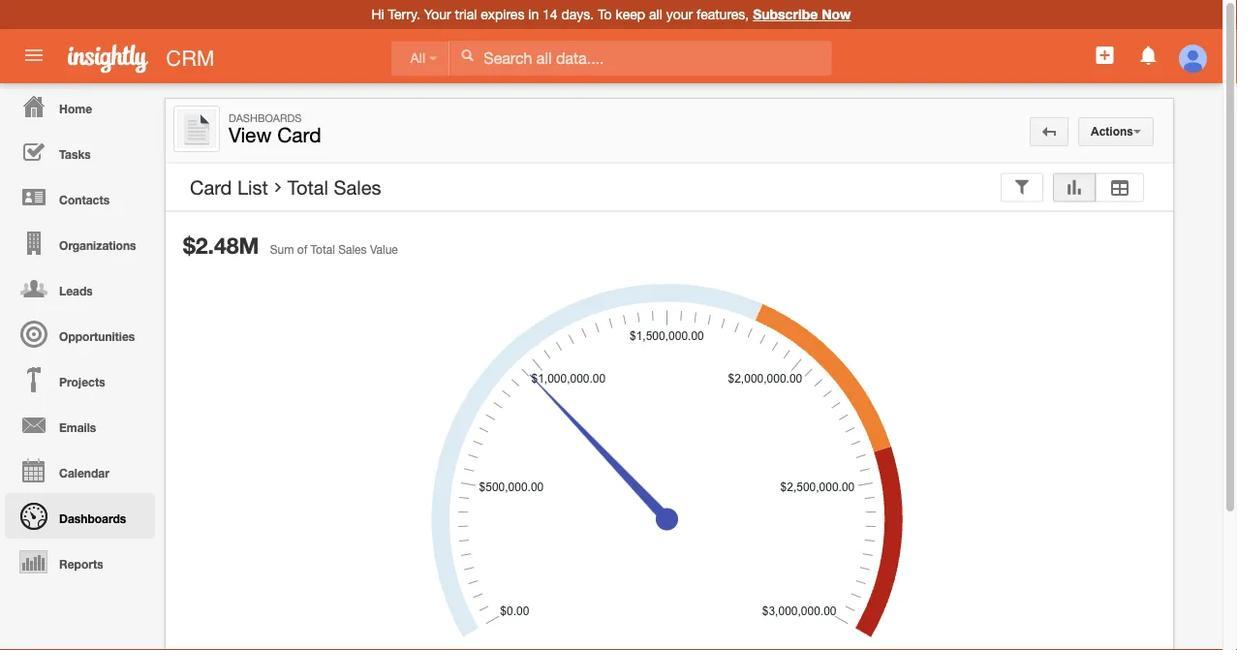 Task type: describe. For each thing, give the bounding box(es) containing it.
organizations link
[[5, 220, 155, 266]]

sum of total sales value
[[270, 243, 398, 256]]

card list link
[[190, 176, 268, 199]]

actions button
[[1079, 117, 1154, 146]]

card list
[[190, 176, 268, 199]]

in
[[528, 6, 539, 22]]

back image
[[1043, 125, 1056, 139]]

emails
[[59, 421, 96, 434]]

filter image
[[1014, 181, 1031, 194]]

card inside dashboards view card
[[277, 123, 321, 147]]

card image
[[177, 109, 216, 148]]

tasks link
[[5, 129, 155, 174]]

calendar link
[[5, 448, 155, 493]]

all
[[649, 6, 663, 22]]

features,
[[697, 6, 749, 22]]

days.
[[562, 6, 594, 22]]

notifications image
[[1137, 44, 1161, 67]]

dashboards for dashboards view card
[[229, 111, 302, 124]]

subscribe
[[753, 6, 818, 22]]

contacts link
[[5, 174, 155, 220]]

leads
[[59, 284, 93, 297]]

list
[[237, 176, 268, 199]]

expires
[[481, 6, 525, 22]]

Search all data.... text field
[[450, 41, 832, 75]]

0 horizontal spatial card
[[190, 176, 232, 199]]

dashboards for dashboards
[[59, 512, 126, 525]]

contacts
[[59, 193, 110, 206]]

crm
[[166, 46, 215, 70]]

all
[[410, 51, 425, 66]]

calendar
[[59, 466, 109, 480]]

1 vertical spatial total
[[311, 243, 335, 256]]

view
[[229, 123, 272, 147]]

tasks
[[59, 147, 91, 161]]

hi
[[372, 6, 384, 22]]

white image
[[461, 48, 474, 62]]

organizations
[[59, 238, 136, 252]]

emails link
[[5, 402, 155, 448]]

home
[[59, 102, 92, 115]]



Task type: vqa. For each thing, say whether or not it's contained in the screenshot.
Emails link
yes



Task type: locate. For each thing, give the bounding box(es) containing it.
all link
[[391, 41, 450, 76]]

dashboards inside navigation
[[59, 512, 126, 525]]

dashboards right card image
[[229, 111, 302, 124]]

dashboards view card
[[229, 111, 321, 147]]

your
[[424, 6, 451, 22]]

terry.
[[388, 6, 420, 22]]

opportunities link
[[5, 311, 155, 357]]

trial
[[455, 6, 477, 22]]

card right view
[[277, 123, 321, 147]]

14
[[543, 6, 558, 22]]

sales
[[334, 176, 381, 199], [338, 243, 367, 256]]

0 vertical spatial dashboards
[[229, 111, 302, 124]]

navigation
[[0, 83, 155, 584]]

table image
[[1109, 181, 1132, 194]]

projects link
[[5, 357, 155, 402]]

0 vertical spatial total
[[288, 176, 328, 199]]

total sales
[[288, 176, 381, 199]]

1 horizontal spatial card
[[277, 123, 321, 147]]

leads link
[[5, 266, 155, 311]]

sales up sum of total sales value
[[334, 176, 381, 199]]

dashboards inside dashboards view card
[[229, 111, 302, 124]]

reports link
[[5, 539, 155, 584]]

total right list
[[288, 176, 328, 199]]

home link
[[5, 83, 155, 129]]

total right of
[[311, 243, 335, 256]]

actions
[[1091, 125, 1134, 138]]

card
[[277, 123, 321, 147], [190, 176, 232, 199]]

sum
[[270, 243, 294, 256]]

your
[[666, 6, 693, 22]]

to
[[598, 6, 612, 22]]

chart image
[[1066, 181, 1083, 194]]

$2.48m
[[183, 232, 259, 259]]

total
[[288, 176, 328, 199], [311, 243, 335, 256]]

of
[[297, 243, 307, 256]]

0 vertical spatial sales
[[334, 176, 381, 199]]

1 horizontal spatial dashboards
[[229, 111, 302, 124]]

0 vertical spatial card
[[277, 123, 321, 147]]

card left list
[[190, 176, 232, 199]]

subscribe now link
[[753, 6, 851, 22]]

hi terry. your trial expires in 14 days. to keep all your features, subscribe now
[[372, 6, 851, 22]]

1 vertical spatial dashboards
[[59, 512, 126, 525]]

projects
[[59, 375, 105, 389]]

dashboards link
[[5, 493, 155, 539]]

opportunities
[[59, 329, 135, 343]]

1 vertical spatial card
[[190, 176, 232, 199]]

reports
[[59, 557, 103, 571]]

sales left value
[[338, 243, 367, 256]]

keep
[[616, 6, 646, 22]]

now
[[822, 6, 851, 22]]

dashboards
[[229, 111, 302, 124], [59, 512, 126, 525]]

dashboards up "reports" 'link'
[[59, 512, 126, 525]]

value
[[370, 243, 398, 256]]

navigation containing home
[[0, 83, 155, 584]]

1 vertical spatial sales
[[338, 243, 367, 256]]

0 horizontal spatial dashboards
[[59, 512, 126, 525]]



